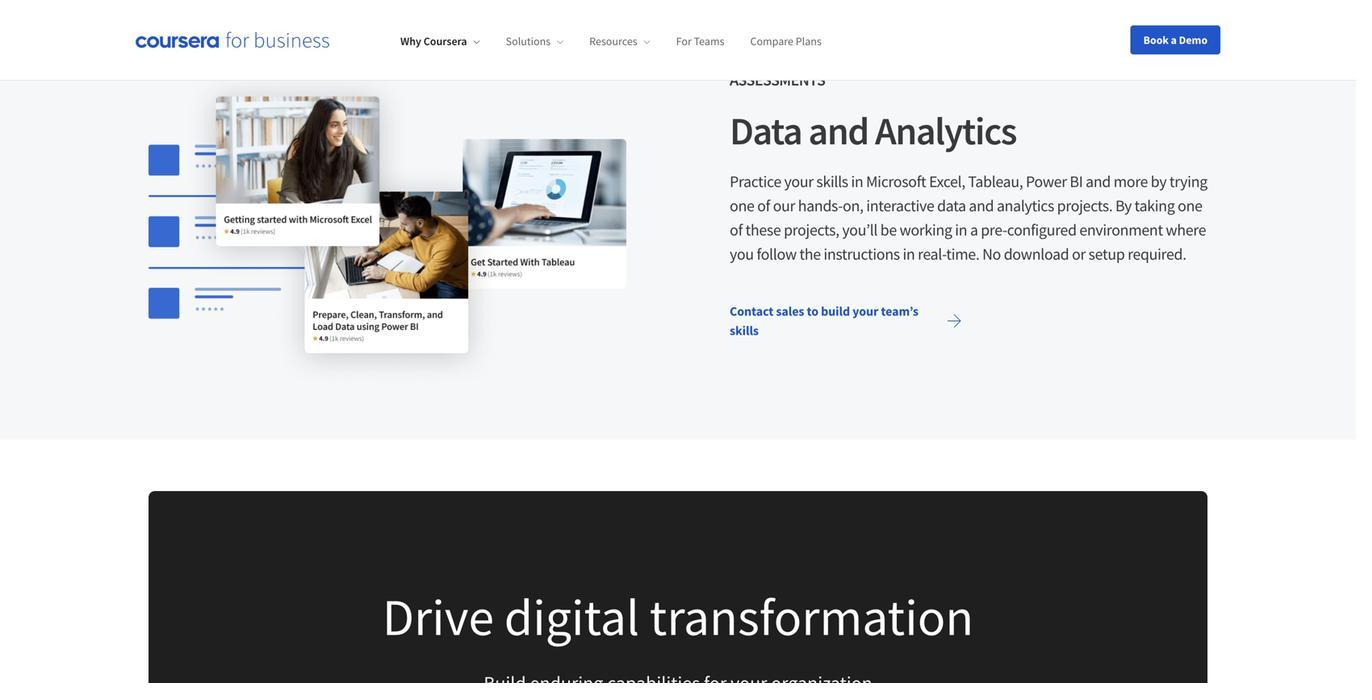 Task type: vqa. For each thing, say whether or not it's contained in the screenshot.
A prompt is a short piece of text that is given to the large language model as input, and it can be used to control the input of the model in many ways. can
no



Task type: locate. For each thing, give the bounding box(es) containing it.
1 vertical spatial a
[[970, 220, 978, 240]]

0 vertical spatial of
[[757, 196, 770, 216]]

2 horizontal spatial in
[[955, 220, 967, 240]]

skills up hands-
[[817, 172, 848, 192]]

download
[[1004, 244, 1069, 265]]

of up you
[[730, 220, 743, 240]]

one down practice
[[730, 196, 754, 216]]

a left pre-
[[970, 220, 978, 240]]

our
[[773, 196, 795, 216]]

in up time.
[[955, 220, 967, 240]]

0 horizontal spatial in
[[851, 172, 863, 192]]

0 horizontal spatial a
[[970, 220, 978, 240]]

working
[[900, 220, 952, 240]]

your right build on the right
[[853, 304, 879, 320]]

where
[[1166, 220, 1206, 240]]

you'll
[[842, 220, 878, 240]]

of
[[757, 196, 770, 216], [730, 220, 743, 240]]

1 vertical spatial in
[[955, 220, 967, 240]]

interactive
[[866, 196, 934, 216]]

why coursera
[[400, 34, 467, 49]]

0 vertical spatial and
[[808, 107, 869, 155]]

1 vertical spatial skills
[[730, 323, 759, 339]]

2 one from the left
[[1178, 196, 1202, 216]]

1 vertical spatial of
[[730, 220, 743, 240]]

1 horizontal spatial in
[[903, 244, 915, 265]]

0 horizontal spatial of
[[730, 220, 743, 240]]

configured
[[1007, 220, 1077, 240]]

0 horizontal spatial one
[[730, 196, 754, 216]]

and up pre-
[[969, 196, 994, 216]]

in up on,
[[851, 172, 863, 192]]

a inside 'button'
[[1171, 33, 1177, 47]]

1 vertical spatial and
[[1086, 172, 1111, 192]]

0 vertical spatial your
[[784, 172, 814, 192]]

one
[[730, 196, 754, 216], [1178, 196, 1202, 216]]

0 vertical spatial a
[[1171, 33, 1177, 47]]

why coursera link
[[400, 34, 480, 49]]

your up our
[[784, 172, 814, 192]]

one down trying
[[1178, 196, 1202, 216]]

or
[[1072, 244, 1086, 265]]

book
[[1144, 33, 1169, 47]]

and right bi
[[1086, 172, 1111, 192]]

1 horizontal spatial one
[[1178, 196, 1202, 216]]

skills
[[817, 172, 848, 192], [730, 323, 759, 339]]

0 horizontal spatial and
[[808, 107, 869, 155]]

coursera
[[424, 34, 467, 49]]

microsoft
[[866, 172, 926, 192]]

0 vertical spatial in
[[851, 172, 863, 192]]

practice
[[730, 172, 781, 192]]

0 horizontal spatial your
[[784, 172, 814, 192]]

real-
[[918, 244, 946, 265]]

1 horizontal spatial skills
[[817, 172, 848, 192]]

in
[[851, 172, 863, 192], [955, 220, 967, 240], [903, 244, 915, 265]]

and
[[808, 107, 869, 155], [1086, 172, 1111, 192], [969, 196, 994, 216]]

coursera for business image
[[136, 32, 329, 48]]

a inside practice your skills in microsoft excel, tableau, power bi and more by trying one of our hands-on, interactive data and analytics projects. by taking one of these projects, you'll be working in a pre-configured environment where you follow the instructions in real-time. no download or setup required.
[[970, 220, 978, 240]]

setup
[[1089, 244, 1125, 265]]

taking
[[1135, 196, 1175, 216]]

skills down contact
[[730, 323, 759, 339]]

skills inside contact sales to build your team's skills
[[730, 323, 759, 339]]

be
[[881, 220, 897, 240]]

1 horizontal spatial a
[[1171, 33, 1177, 47]]

compare plans link
[[750, 34, 822, 49]]

environment
[[1080, 220, 1163, 240]]

and right data
[[808, 107, 869, 155]]

digital
[[504, 585, 639, 650]]

demo
[[1179, 33, 1208, 47]]

required.
[[1128, 244, 1186, 265]]

2 horizontal spatial and
[[1086, 172, 1111, 192]]

a right the book
[[1171, 33, 1177, 47]]

2 vertical spatial in
[[903, 244, 915, 265]]

0 vertical spatial skills
[[817, 172, 848, 192]]

book a demo
[[1144, 33, 1208, 47]]

solutions
[[506, 34, 551, 49]]

projects,
[[784, 220, 839, 240]]

time.
[[946, 244, 980, 265]]

bi
[[1070, 172, 1083, 192]]

the
[[800, 244, 821, 265]]

in left real-
[[903, 244, 915, 265]]

resources link
[[589, 34, 650, 49]]

contact sales to build your team's skills
[[730, 304, 919, 339]]

more
[[1114, 172, 1148, 192]]

hands-
[[798, 196, 843, 216]]

1 horizontal spatial and
[[969, 196, 994, 216]]

1 horizontal spatial of
[[757, 196, 770, 216]]

your
[[784, 172, 814, 192], [853, 304, 879, 320]]

a
[[1171, 33, 1177, 47], [970, 220, 978, 240]]

0 horizontal spatial skills
[[730, 323, 759, 339]]

of left our
[[757, 196, 770, 216]]

follow
[[757, 244, 797, 265]]

1 horizontal spatial your
[[853, 304, 879, 320]]

1 vertical spatial your
[[853, 304, 879, 320]]

transformation
[[650, 585, 974, 650]]

for teams link
[[676, 34, 725, 49]]

sales
[[776, 304, 804, 320]]



Task type: describe. For each thing, give the bounding box(es) containing it.
skills inside practice your skills in microsoft excel, tableau, power bi and more by trying one of our hands-on, interactive data and analytics projects. by taking one of these projects, you'll be working in a pre-configured environment where you follow the instructions in real-time. no download or setup required.
[[817, 172, 848, 192]]

contact
[[730, 304, 774, 320]]

tableau,
[[968, 172, 1023, 192]]

build
[[821, 304, 850, 320]]

instructions
[[824, 244, 900, 265]]

resources
[[589, 34, 637, 49]]

teams
[[694, 34, 725, 49]]

pre-
[[981, 220, 1007, 240]]

1 one from the left
[[730, 196, 754, 216]]

book a demo button
[[1131, 25, 1221, 54]]

your inside contact sales to build your team's skills
[[853, 304, 879, 320]]

no
[[982, 244, 1001, 265]]

for teams
[[676, 34, 725, 49]]

team's
[[881, 304, 919, 320]]

practice your skills in microsoft excel, tableau, power bi and more by trying one of our hands-on, interactive data and analytics projects. by taking one of these projects, you'll be working in a pre-configured environment where you follow the instructions in real-time. no download or setup required.
[[730, 172, 1208, 265]]

trying
[[1170, 172, 1208, 192]]

compare plans
[[750, 34, 822, 49]]

contact sales to build your team's skills link
[[717, 292, 975, 351]]

you
[[730, 244, 754, 265]]

data and analytics
[[730, 107, 1016, 155]]

projects.
[[1057, 196, 1113, 216]]

solutions link
[[506, 34, 564, 49]]

2 vertical spatial and
[[969, 196, 994, 216]]

to
[[807, 304, 819, 320]]

analytics
[[875, 107, 1016, 155]]

analytics
[[997, 196, 1054, 216]]

power
[[1026, 172, 1067, 192]]

assessments
[[730, 70, 825, 90]]

drive digital transformation
[[382, 585, 974, 650]]

by
[[1151, 172, 1167, 192]]

excel,
[[929, 172, 965, 192]]

plans
[[796, 34, 822, 49]]

by
[[1116, 196, 1132, 216]]

guided projects: data & analytics image image
[[149, 68, 626, 388]]

data
[[730, 107, 802, 155]]

compare
[[750, 34, 794, 49]]

data
[[937, 196, 966, 216]]

these
[[746, 220, 781, 240]]

on,
[[843, 196, 863, 216]]

drive
[[382, 585, 494, 650]]

why
[[400, 34, 421, 49]]

for
[[676, 34, 692, 49]]

your inside practice your skills in microsoft excel, tableau, power bi and more by trying one of our hands-on, interactive data and analytics projects. by taking one of these projects, you'll be working in a pre-configured environment where you follow the instructions in real-time. no download or setup required.
[[784, 172, 814, 192]]



